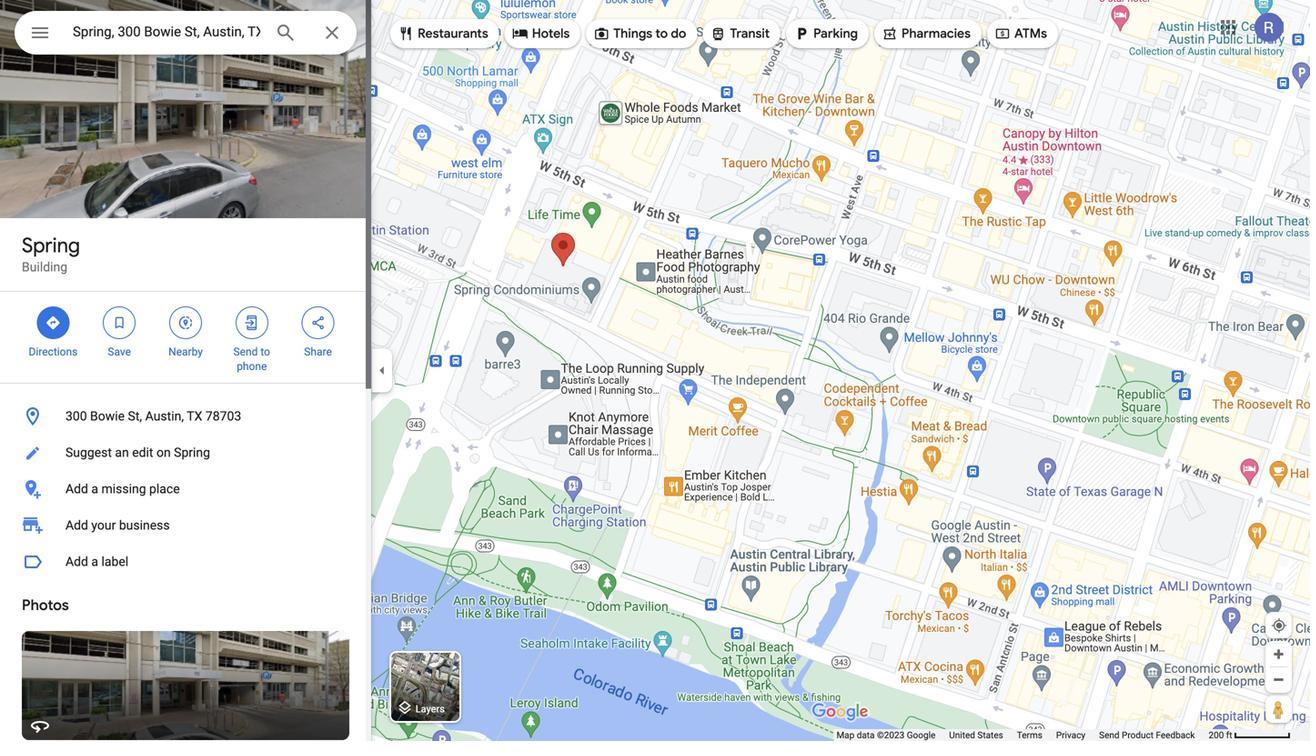 Task type: vqa. For each thing, say whether or not it's contained in the screenshot.


Task type: locate. For each thing, give the bounding box(es) containing it.
united
[[949, 730, 975, 741]]

0 vertical spatial to
[[655, 25, 668, 42]]

add for add a label
[[66, 555, 88, 570]]

1 vertical spatial spring
[[174, 445, 210, 460]]

austin,
[[145, 409, 184, 424]]

1 vertical spatial a
[[91, 555, 98, 570]]

a inside button
[[91, 555, 98, 570]]

2 vertical spatial add
[[66, 555, 88, 570]]

add down suggest
[[66, 482, 88, 497]]

0 horizontal spatial send
[[233, 346, 258, 358]]

show your location image
[[1271, 618, 1288, 634]]

0 vertical spatial add
[[66, 482, 88, 497]]

send inside send to phone
[[233, 346, 258, 358]]

spring inside button
[[174, 445, 210, 460]]

st,
[[128, 409, 142, 424]]

spring right on
[[174, 445, 210, 460]]

a
[[91, 482, 98, 497], [91, 555, 98, 570]]

business
[[119, 518, 170, 533]]


[[177, 313, 194, 333]]

to
[[655, 25, 668, 42], [261, 346, 270, 358]]

0 vertical spatial send
[[233, 346, 258, 358]]

200 ft
[[1209, 730, 1232, 741]]

united states
[[949, 730, 1003, 741]]

footer containing map data ©2023 google
[[837, 730, 1209, 742]]

add left label
[[66, 555, 88, 570]]


[[310, 313, 326, 333]]

send left the product
[[1099, 730, 1120, 741]]

a inside button
[[91, 482, 98, 497]]

directions
[[29, 346, 78, 358]]

phone
[[237, 360, 267, 373]]

show street view coverage image
[[1266, 696, 1292, 723]]

add a missing place
[[66, 482, 180, 497]]

 parking
[[793, 24, 858, 44]]

2 add from the top
[[66, 518, 88, 533]]

to up phone
[[261, 346, 270, 358]]


[[111, 313, 128, 333]]

send inside button
[[1099, 730, 1120, 741]]

1 horizontal spatial to
[[655, 25, 668, 42]]

 atms
[[994, 24, 1047, 44]]

1 add from the top
[[66, 482, 88, 497]]

add for add your business
[[66, 518, 88, 533]]

add your business link
[[0, 508, 371, 544]]

add inside add your business link
[[66, 518, 88, 533]]

add inside add a missing place button
[[66, 482, 88, 497]]

 button
[[15, 11, 66, 58]]

 transit
[[710, 24, 770, 44]]


[[593, 24, 610, 44]]

a for missing
[[91, 482, 98, 497]]

3 add from the top
[[66, 555, 88, 570]]


[[244, 313, 260, 333]]

1 vertical spatial to
[[261, 346, 270, 358]]

add
[[66, 482, 88, 497], [66, 518, 88, 533], [66, 555, 88, 570]]

map data ©2023 google
[[837, 730, 936, 741]]

spring up building
[[22, 233, 80, 258]]

a left the missing
[[91, 482, 98, 497]]

google
[[907, 730, 936, 741]]

on
[[156, 445, 171, 460]]

1 a from the top
[[91, 482, 98, 497]]

 things to do
[[593, 24, 686, 44]]

a left label
[[91, 555, 98, 570]]

send for send product feedback
[[1099, 730, 1120, 741]]

1 vertical spatial send
[[1099, 730, 1120, 741]]

send up phone
[[233, 346, 258, 358]]

privacy
[[1056, 730, 1086, 741]]

1 horizontal spatial send
[[1099, 730, 1120, 741]]

restaurants
[[418, 25, 488, 42]]

add for add a missing place
[[66, 482, 88, 497]]

spring main content
[[0, 0, 371, 742]]

send product feedback
[[1099, 730, 1195, 741]]

photos
[[22, 596, 69, 615]]

suggest an edit on spring button
[[0, 435, 371, 471]]

1 vertical spatial add
[[66, 518, 88, 533]]

a for label
[[91, 555, 98, 570]]

78703
[[206, 409, 241, 424]]

2 a from the top
[[91, 555, 98, 570]]

to left do
[[655, 25, 668, 42]]

footer
[[837, 730, 1209, 742]]

spring
[[22, 233, 80, 258], [174, 445, 210, 460]]

collapse side panel image
[[372, 361, 392, 381]]


[[793, 24, 810, 44]]

edit
[[132, 445, 153, 460]]

add left your
[[66, 518, 88, 533]]


[[45, 313, 61, 333]]

united states button
[[949, 730, 1003, 742]]

google maps element
[[0, 0, 1310, 742]]

add inside add a label button
[[66, 555, 88, 570]]

send
[[233, 346, 258, 358], [1099, 730, 1120, 741]]

0 vertical spatial spring
[[22, 233, 80, 258]]

0 vertical spatial a
[[91, 482, 98, 497]]

feedback
[[1156, 730, 1195, 741]]

None field
[[73, 21, 260, 43]]

1 horizontal spatial spring
[[174, 445, 210, 460]]

0 horizontal spatial to
[[261, 346, 270, 358]]



Task type: describe. For each thing, give the bounding box(es) containing it.
zoom out image
[[1272, 673, 1286, 687]]

300 bowie st, austin, tx 78703
[[66, 409, 241, 424]]

share
[[304, 346, 332, 358]]


[[994, 24, 1011, 44]]

 restaurants
[[398, 24, 488, 44]]

missing
[[101, 482, 146, 497]]

©2023
[[877, 730, 905, 741]]

add your business
[[66, 518, 170, 533]]

send product feedback button
[[1099, 730, 1195, 742]]

nearby
[[168, 346, 203, 358]]

300 bowie st, austin, tx 78703 button
[[0, 399, 371, 435]]

tx
[[187, 409, 202, 424]]

privacy button
[[1056, 730, 1086, 742]]

bowie
[[90, 409, 125, 424]]

200
[[1209, 730, 1224, 741]]

map
[[837, 730, 855, 741]]

send for send to phone
[[233, 346, 258, 358]]


[[398, 24, 414, 44]]

footer inside the google maps element
[[837, 730, 1209, 742]]

to inside send to phone
[[261, 346, 270, 358]]

hotels
[[532, 25, 570, 42]]

ft
[[1226, 730, 1232, 741]]

 hotels
[[512, 24, 570, 44]]

pharmacies
[[902, 25, 971, 42]]

spring building
[[22, 233, 80, 275]]

add a label button
[[0, 544, 371, 581]]


[[29, 20, 51, 46]]

google account: ruby anderson  
(rubyanndersson@gmail.com) image
[[1255, 13, 1284, 42]]

 pharmacies
[[882, 24, 971, 44]]

place
[[149, 482, 180, 497]]

0 horizontal spatial spring
[[22, 233, 80, 258]]

things
[[613, 25, 652, 42]]

do
[[671, 25, 686, 42]]

data
[[857, 730, 875, 741]]

layers
[[416, 704, 445, 715]]

suggest an edit on spring
[[66, 445, 210, 460]]


[[710, 24, 726, 44]]

building
[[22, 260, 67, 275]]

product
[[1122, 730, 1154, 741]]

states
[[978, 730, 1003, 741]]

add a label
[[66, 555, 128, 570]]

transit
[[730, 25, 770, 42]]

send to phone
[[233, 346, 270, 373]]

300
[[66, 409, 87, 424]]

parking
[[814, 25, 858, 42]]


[[882, 24, 898, 44]]

 search field
[[15, 11, 357, 58]]

your
[[91, 518, 116, 533]]

Spring, 300 Bowie St, Austin, TX 78703 field
[[15, 11, 357, 55]]

label
[[101, 555, 128, 570]]

none field inside spring, 300 bowie st, austin, tx 78703 field
[[73, 21, 260, 43]]

suggest
[[66, 445, 112, 460]]

add a missing place button
[[0, 471, 371, 508]]

zoom in image
[[1272, 648, 1286, 661]]


[[512, 24, 528, 44]]

terms
[[1017, 730, 1043, 741]]

save
[[108, 346, 131, 358]]

to inside  things to do
[[655, 25, 668, 42]]

atms
[[1014, 25, 1047, 42]]

200 ft button
[[1209, 730, 1291, 741]]

actions for spring region
[[0, 292, 371, 383]]

an
[[115, 445, 129, 460]]

terms button
[[1017, 730, 1043, 742]]



